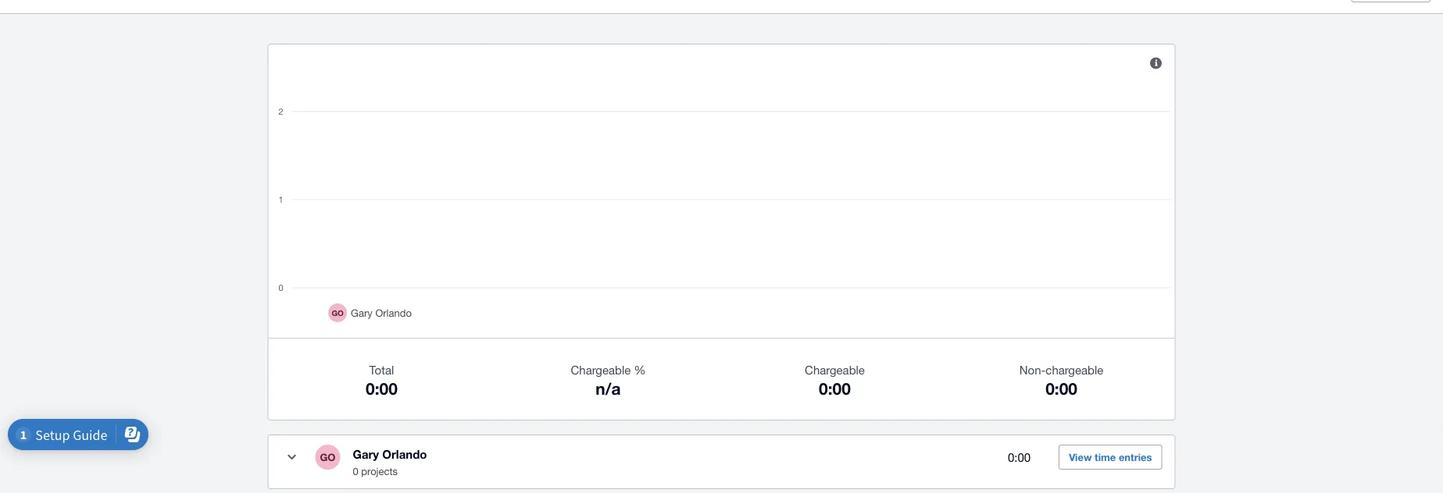 Task type: describe. For each thing, give the bounding box(es) containing it.
time
[[1095, 452, 1116, 464]]

toggle button
[[276, 442, 307, 473]]

chargeable for 0:00
[[805, 363, 865, 377]]

chart key image
[[1150, 57, 1162, 69]]

total 0:00
[[366, 363, 398, 399]]

chargeable % n/a
[[571, 363, 646, 399]]

chargeable
[[1046, 363, 1104, 377]]

0:00 inside chargeable 0:00
[[819, 379, 851, 399]]

entries
[[1119, 452, 1152, 464]]

non-chargeable 0:00
[[1019, 363, 1104, 399]]

0:00 inside non-chargeable 0:00
[[1046, 379, 1077, 399]]

chargeable 0:00
[[805, 363, 865, 399]]



Task type: vqa. For each thing, say whether or not it's contained in the screenshot.
Chargeable 0:00 at the right
yes



Task type: locate. For each thing, give the bounding box(es) containing it.
1 chargeable from the left
[[571, 363, 631, 377]]

chargeable
[[571, 363, 631, 377], [805, 363, 865, 377]]

orlando
[[382, 448, 427, 462]]

chargeable for n/a
[[571, 363, 631, 377]]

1 horizontal spatial chargeable
[[805, 363, 865, 377]]

0:00
[[366, 379, 398, 399], [819, 379, 851, 399], [1046, 379, 1077, 399], [1008, 451, 1031, 465]]

gary orlando 0 projects
[[353, 448, 427, 478]]

view
[[1069, 452, 1092, 464]]

total
[[369, 363, 394, 377]]

2 chargeable from the left
[[805, 363, 865, 377]]

view time entries link
[[1059, 445, 1162, 470]]

0
[[353, 466, 358, 478]]

chargeable inside chargeable % n/a
[[571, 363, 631, 377]]

%
[[634, 363, 646, 377]]

go
[[320, 452, 336, 464]]

gary
[[353, 448, 379, 462]]

n/a
[[596, 379, 621, 399]]

view time entries
[[1069, 452, 1152, 464]]

0 horizontal spatial chargeable
[[571, 363, 631, 377]]

non-
[[1019, 363, 1046, 377]]

projects
[[361, 466, 398, 478]]

chart key button
[[1140, 48, 1172, 79]]

toggle image
[[288, 455, 296, 461]]



